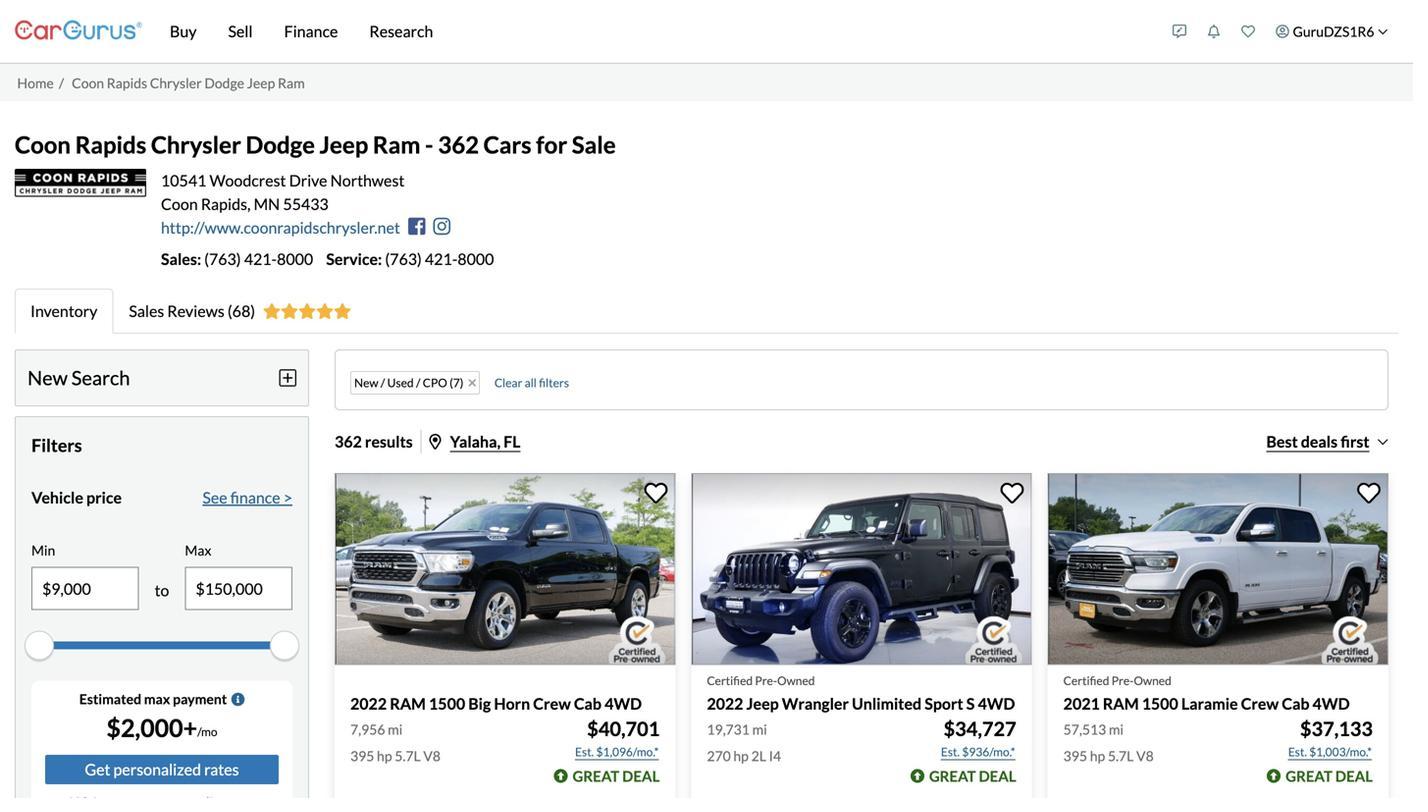 Task type: locate. For each thing, give the bounding box(es) containing it.
(763) for sales:
[[204, 249, 241, 268]]

menu bar
[[142, 0, 1163, 63]]

395 inside 7,956 mi 395 hp 5.7l v8
[[351, 748, 374, 764]]

0 horizontal spatial dodge
[[205, 74, 244, 91]]

est. left $1,096/mo.*
[[575, 745, 594, 759]]

certified up 19,731
[[707, 673, 753, 688]]

2 pre- from the left
[[1112, 673, 1134, 688]]

0 horizontal spatial 5.7l
[[395, 748, 421, 764]]

2022 up 19,731
[[707, 694, 744, 713]]

info circle image
[[231, 692, 245, 706]]

mi for $40,701
[[388, 721, 403, 738]]

see
[[203, 488, 227, 507]]

woodcrest
[[210, 171, 286, 190]]

new left the search
[[27, 366, 68, 390]]

est. down "$34,727"
[[941, 745, 960, 759]]

0 horizontal spatial great
[[573, 767, 620, 785]]

1 horizontal spatial hp
[[734, 748, 749, 764]]

mi inside 7,956 mi 395 hp 5.7l v8
[[388, 721, 403, 738]]

0 vertical spatial 362
[[438, 131, 479, 159]]

8000 for sales: (763) 421-8000
[[277, 249, 313, 268]]

service:
[[326, 249, 382, 268]]

jeep up 19,731
[[747, 694, 779, 713]]

1 pre- from the left
[[755, 673, 778, 688]]

v8 down 2022 ram 1500 big horn crew cab 4wd
[[424, 748, 441, 764]]

395 inside the 57,513 mi 395 hp 5.7l v8
[[1064, 748, 1088, 764]]

2 horizontal spatial /
[[416, 376, 421, 390]]

1 horizontal spatial /
[[381, 376, 385, 390]]

owned inside certified pre-owned 2021 ram 1500 laramie crew cab 4wd
[[1134, 673, 1172, 688]]

hp down 57,513
[[1091, 748, 1106, 764]]

jeep
[[247, 74, 275, 91], [320, 131, 368, 159], [747, 694, 779, 713]]

4wd up the $40,701
[[605, 694, 642, 713]]

2 est. from the left
[[941, 745, 960, 759]]

0 horizontal spatial crew
[[533, 694, 571, 713]]

421- down http://www.coonrapidschrysler.net
[[244, 249, 277, 268]]

5.7l
[[395, 748, 421, 764], [1108, 748, 1134, 764]]

1 horizontal spatial coon
[[72, 74, 104, 91]]

4wd for $37,133
[[1313, 694, 1351, 713]]

421-
[[244, 249, 277, 268], [425, 249, 458, 268]]

362 right -
[[438, 131, 479, 159]]

hp inside the 57,513 mi 395 hp 5.7l v8
[[1091, 748, 1106, 764]]

0 horizontal spatial (763)
[[204, 249, 241, 268]]

$34,727 est. $936/mo.*
[[941, 717, 1017, 759]]

0 horizontal spatial hp
[[377, 748, 392, 764]]

4 star image from the left
[[334, 303, 352, 319]]

1 horizontal spatial new
[[354, 376, 379, 390]]

deal for $34,727
[[979, 767, 1017, 785]]

chrysler up 10541
[[151, 131, 241, 159]]

1 horizontal spatial (763)
[[385, 249, 422, 268]]

1 horizontal spatial v8
[[1137, 748, 1154, 764]]

mi up 2l
[[753, 721, 767, 738]]

/ for new
[[381, 376, 385, 390]]

2 crew from the left
[[1242, 694, 1279, 713]]

great for $37,133
[[1286, 767, 1333, 785]]

/ right home on the top of the page
[[59, 74, 64, 91]]

new
[[27, 366, 68, 390], [354, 376, 379, 390]]

used
[[387, 376, 414, 390]]

4wd up $37,133
[[1313, 694, 1351, 713]]

1 5.7l from the left
[[395, 748, 421, 764]]

price
[[86, 488, 122, 507]]

see finance > link
[[203, 486, 293, 510]]

(763) right sales:
[[204, 249, 241, 268]]

1 horizontal spatial mi
[[753, 721, 767, 738]]

1 horizontal spatial ram
[[373, 131, 421, 159]]

0 horizontal spatial v8
[[424, 748, 441, 764]]

0 horizontal spatial est.
[[575, 745, 594, 759]]

1 vertical spatial dodge
[[246, 131, 315, 159]]

5.7l inside 7,956 mi 395 hp 5.7l v8
[[395, 748, 421, 764]]

2 horizontal spatial mi
[[1109, 721, 1124, 738]]

1 horizontal spatial cab
[[1282, 694, 1310, 713]]

mi inside the 19,731 mi 270 hp 2l i4
[[753, 721, 767, 738]]

2 great from the left
[[930, 767, 976, 785]]

3 great from the left
[[1286, 767, 1333, 785]]

menu bar containing buy
[[142, 0, 1163, 63]]

2 horizontal spatial est.
[[1289, 745, 1308, 759]]

v8 inside 7,956 mi 395 hp 5.7l v8
[[424, 748, 441, 764]]

0 horizontal spatial certified
[[707, 673, 753, 688]]

2 horizontal spatial coon
[[161, 194, 198, 213]]

2 cab from the left
[[1282, 694, 1310, 713]]

1 great from the left
[[573, 767, 620, 785]]

0 horizontal spatial 8000
[[277, 249, 313, 268]]

421- down instagram - coon rapids chrysler dodge jeep ram icon at the left of page
[[425, 249, 458, 268]]

cab inside certified pre-owned 2021 ram 1500 laramie crew cab 4wd
[[1282, 694, 1310, 713]]

coon down 10541
[[161, 194, 198, 213]]

new for new / used / cpo (7)
[[354, 376, 379, 390]]

2 395 from the left
[[1064, 748, 1088, 764]]

1 horizontal spatial 4wd
[[978, 694, 1016, 713]]

great deal for $40,701
[[573, 767, 660, 785]]

star image
[[316, 303, 334, 319]]

2022 up 7,956
[[351, 694, 387, 713]]

certified for $34,727
[[707, 673, 753, 688]]

owned
[[778, 673, 815, 688], [1134, 673, 1172, 688]]

hp for $37,133
[[1091, 748, 1106, 764]]

owned inside certified pre-owned 2022 jeep wrangler unlimited sport s 4wd
[[778, 673, 815, 688]]

unlimited
[[852, 694, 922, 713]]

2 deal from the left
[[979, 767, 1017, 785]]

finance
[[230, 488, 280, 507]]

$37,133
[[1301, 717, 1374, 741]]

great deal down est. $936/mo.* button
[[930, 767, 1017, 785]]

2022 ram 1500 big horn crew cab 4wd
[[351, 694, 642, 713]]

2 horizontal spatial deal
[[1336, 767, 1374, 785]]

certified inside certified pre-owned 2022 jeep wrangler unlimited sport s 4wd
[[707, 673, 753, 688]]

pre- up the 19,731 mi 270 hp 2l i4 at the bottom right of page
[[755, 673, 778, 688]]

2 8000 from the left
[[458, 249, 494, 268]]

0 horizontal spatial deal
[[623, 767, 660, 785]]

certified up 2021
[[1064, 673, 1110, 688]]

362 results
[[335, 432, 413, 451]]

jeep down sell dropdown button
[[247, 74, 275, 91]]

0 horizontal spatial 1500
[[429, 694, 466, 713]]

2 horizontal spatial 4wd
[[1313, 694, 1351, 713]]

1 horizontal spatial certified
[[1064, 673, 1110, 688]]

2 horizontal spatial jeep
[[747, 694, 779, 713]]

deal down $1,003/mo.*
[[1336, 767, 1374, 785]]

4wd inside certified pre-owned 2022 jeep wrangler unlimited sport s 4wd
[[978, 694, 1016, 713]]

2 owned from the left
[[1134, 673, 1172, 688]]

$2,000+ /mo
[[106, 713, 218, 743]]

owned up the wrangler
[[778, 673, 815, 688]]

est. inside $37,133 est. $1,003/mo.*
[[1289, 745, 1308, 759]]

2 v8 from the left
[[1137, 748, 1154, 764]]

certified for $37,133
[[1064, 673, 1110, 688]]

est. inside $40,701 est. $1,096/mo.*
[[575, 745, 594, 759]]

laramie
[[1182, 694, 1239, 713]]

1 horizontal spatial owned
[[1134, 673, 1172, 688]]

owned up the 57,513 mi 395 hp 5.7l v8
[[1134, 673, 1172, 688]]

certified inside certified pre-owned 2021 ram 1500 laramie crew cab 4wd
[[1064, 673, 1110, 688]]

hp inside 7,956 mi 395 hp 5.7l v8
[[377, 748, 392, 764]]

mi for $37,133
[[1109, 721, 1124, 738]]

new inside dropdown button
[[27, 366, 68, 390]]

2 ram from the left
[[1103, 694, 1139, 713]]

1 horizontal spatial deal
[[979, 767, 1017, 785]]

wrangler
[[782, 694, 849, 713]]

0 horizontal spatial 395
[[351, 748, 374, 764]]

2 vertical spatial coon
[[161, 194, 198, 213]]

1 horizontal spatial crew
[[1242, 694, 1279, 713]]

-
[[425, 131, 434, 159]]

4wd
[[605, 694, 642, 713], [978, 694, 1016, 713], [1313, 694, 1351, 713]]

2 4wd from the left
[[978, 694, 1016, 713]]

1 horizontal spatial great
[[930, 767, 976, 785]]

for
[[536, 131, 568, 159]]

pre- up the 57,513 mi 395 hp 5.7l v8
[[1112, 673, 1134, 688]]

4wd for $34,727
[[978, 694, 1016, 713]]

5.7l inside the 57,513 mi 395 hp 5.7l v8
[[1108, 748, 1134, 764]]

2022 inside certified pre-owned 2022 jeep wrangler unlimited sport s 4wd
[[707, 694, 744, 713]]

est. inside $34,727 est. $936/mo.*
[[941, 745, 960, 759]]

(763)
[[204, 249, 241, 268], [385, 249, 422, 268]]

1 vertical spatial ram
[[373, 131, 421, 159]]

3 est. from the left
[[1289, 745, 1308, 759]]

mi
[[388, 721, 403, 738], [753, 721, 767, 738], [1109, 721, 1124, 738]]

1 vertical spatial 362
[[335, 432, 362, 451]]

/ left used
[[381, 376, 385, 390]]

0 vertical spatial dodge
[[205, 74, 244, 91]]

great down est. $1,003/mo.* button
[[1286, 767, 1333, 785]]

inventory tab
[[15, 289, 113, 334]]

1 certified from the left
[[707, 673, 753, 688]]

3 mi from the left
[[1109, 721, 1124, 738]]

new / used / cpo (7) button
[[351, 371, 480, 395]]

0 horizontal spatial great deal
[[573, 767, 660, 785]]

instagram - coon rapids chrysler dodge jeep ram image
[[434, 216, 451, 236]]

2 great deal from the left
[[930, 767, 1017, 785]]

new inside button
[[354, 376, 379, 390]]

plus square image
[[279, 368, 297, 388]]

1 star image from the left
[[263, 303, 281, 319]]

reviews
[[167, 301, 225, 320]]

4wd inside certified pre-owned 2021 ram 1500 laramie crew cab 4wd
[[1313, 694, 1351, 713]]

1 2022 from the left
[[351, 694, 387, 713]]

1 horizontal spatial 421-
[[425, 249, 458, 268]]

1 horizontal spatial ram
[[1103, 694, 1139, 713]]

0 horizontal spatial owned
[[778, 673, 815, 688]]

pre- inside certified pre-owned 2022 jeep wrangler unlimited sport s 4wd
[[755, 673, 778, 688]]

/
[[59, 74, 64, 91], [381, 376, 385, 390], [416, 376, 421, 390]]

v8 for $37,133
[[1137, 748, 1154, 764]]

1 horizontal spatial 8000
[[458, 249, 494, 268]]

deal down '$936/mo.*' in the right of the page
[[979, 767, 1017, 785]]

/ left cpo
[[416, 376, 421, 390]]

map marker alt image
[[430, 434, 441, 450]]

1 horizontal spatial 1500
[[1143, 694, 1179, 713]]

jeep inside certified pre-owned 2022 jeep wrangler unlimited sport s 4wd
[[747, 694, 779, 713]]

$40,701 est. $1,096/mo.*
[[575, 717, 660, 759]]

ram left -
[[373, 131, 421, 159]]

hp down 7,956
[[377, 748, 392, 764]]

great deal down est. $1,096/mo.* button
[[573, 767, 660, 785]]

home
[[17, 74, 54, 91]]

2 star image from the left
[[281, 303, 299, 319]]

certified pre-owned 2021 ram 1500 laramie crew cab 4wd
[[1064, 673, 1351, 713]]

1 8000 from the left
[[277, 249, 313, 268]]

0 horizontal spatial ram
[[278, 74, 305, 91]]

0 vertical spatial ram
[[278, 74, 305, 91]]

cab up $37,133
[[1282, 694, 1310, 713]]

2 hp from the left
[[734, 748, 749, 764]]

dodge down sell dropdown button
[[205, 74, 244, 91]]

certified
[[707, 673, 753, 688], [1064, 673, 1110, 688]]

home / coon rapids chrysler dodge jeep ram
[[17, 74, 305, 91]]

2 (763) from the left
[[385, 249, 422, 268]]

get personalized rates button
[[45, 755, 279, 784]]

0 horizontal spatial new
[[27, 366, 68, 390]]

1 (763) from the left
[[204, 249, 241, 268]]

sales
[[129, 301, 164, 320]]

1 395 from the left
[[351, 748, 374, 764]]

1 v8 from the left
[[424, 748, 441, 764]]

0 horizontal spatial mi
[[388, 721, 403, 738]]

362
[[438, 131, 479, 159], [335, 432, 362, 451]]

ram right 2021
[[1103, 694, 1139, 713]]

great deal
[[573, 767, 660, 785], [930, 767, 1017, 785], [1286, 767, 1374, 785]]

1 horizontal spatial jeep
[[320, 131, 368, 159]]

chrysler
[[150, 74, 202, 91], [151, 131, 241, 159]]

1 crew from the left
[[533, 694, 571, 713]]

0 horizontal spatial cab
[[574, 694, 602, 713]]

ram down the finance dropdown button
[[278, 74, 305, 91]]

new for new search
[[27, 366, 68, 390]]

mi for $34,727
[[753, 721, 767, 738]]

crew right the laramie
[[1242, 694, 1279, 713]]

great down est. $1,096/mo.* button
[[573, 767, 620, 785]]

jeep up northwest
[[320, 131, 368, 159]]

hp inside the 19,731 mi 270 hp 2l i4
[[734, 748, 749, 764]]

(763) down 'facebook - coon rapids chrysler dodge jeep ram' image
[[385, 249, 422, 268]]

3 great deal from the left
[[1286, 767, 1374, 785]]

crew right horn
[[533, 694, 571, 713]]

mi right 57,513
[[1109, 721, 1124, 738]]

1 est. from the left
[[575, 745, 594, 759]]

dodge up drive
[[246, 131, 315, 159]]

open notifications image
[[1208, 25, 1221, 38]]

2 horizontal spatial great deal
[[1286, 767, 1374, 785]]

coon
[[72, 74, 104, 91], [15, 131, 71, 159], [161, 194, 198, 213]]

see finance >
[[203, 488, 293, 507]]

1 hp from the left
[[377, 748, 392, 764]]

1 deal from the left
[[623, 767, 660, 785]]

cab
[[574, 694, 602, 713], [1282, 694, 1310, 713]]

sport
[[925, 694, 964, 713]]

clear all filters
[[495, 376, 569, 390]]

cab up the $40,701
[[574, 694, 602, 713]]

3 hp from the left
[[1091, 748, 1106, 764]]

max
[[144, 691, 170, 707]]

1 horizontal spatial pre-
[[1112, 673, 1134, 688]]

1 horizontal spatial est.
[[941, 745, 960, 759]]

coon up coon rapids chrysler dodge jeep ram logo
[[15, 131, 71, 159]]

tab list
[[15, 289, 1399, 334]]

rapids up coon rapids chrysler dodge jeep ram logo
[[75, 131, 146, 159]]

2 mi from the left
[[753, 721, 767, 738]]

coon rapids chrysler dodge jeep ram logo image
[[15, 169, 146, 197]]

coon down cargurus logo homepage link "link"
[[72, 74, 104, 91]]

0 vertical spatial jeep
[[247, 74, 275, 91]]

all
[[525, 376, 537, 390]]

v8 down certified pre-owned 2021 ram 1500 laramie crew cab 4wd
[[1137, 748, 1154, 764]]

3 4wd from the left
[[1313, 694, 1351, 713]]

est. left $1,003/mo.*
[[1289, 745, 1308, 759]]

0 horizontal spatial 421-
[[244, 249, 277, 268]]

Min text field
[[32, 568, 138, 609]]

2 certified from the left
[[1064, 673, 1110, 688]]

(763) for service:
[[385, 249, 422, 268]]

1 horizontal spatial 2022
[[707, 694, 744, 713]]

1 horizontal spatial 395
[[1064, 748, 1088, 764]]

great down est. $936/mo.* button
[[930, 767, 976, 785]]

2 1500 from the left
[[1143, 694, 1179, 713]]

mn
[[254, 194, 280, 213]]

owned for $34,727
[[778, 673, 815, 688]]

395 down 57,513
[[1064, 748, 1088, 764]]

pre- for $37,133
[[1112, 673, 1134, 688]]

mi inside the 57,513 mi 395 hp 5.7l v8
[[1109, 721, 1124, 738]]

1 vertical spatial coon
[[15, 131, 71, 159]]

$2,000+
[[106, 713, 197, 743]]

0 horizontal spatial jeep
[[247, 74, 275, 91]]

421- for service: (763) 421-8000
[[425, 249, 458, 268]]

1 horizontal spatial dodge
[[246, 131, 315, 159]]

362 left results
[[335, 432, 362, 451]]

northwest
[[330, 171, 405, 190]]

owned for $37,133
[[1134, 673, 1172, 688]]

1 horizontal spatial great deal
[[930, 767, 1017, 785]]

star image
[[263, 303, 281, 319], [281, 303, 299, 319], [299, 303, 316, 319], [334, 303, 352, 319]]

rapids
[[107, 74, 147, 91], [75, 131, 146, 159]]

395 down 7,956
[[351, 748, 374, 764]]

2 2022 from the left
[[707, 694, 744, 713]]

dodge
[[205, 74, 244, 91], [246, 131, 315, 159]]

0 horizontal spatial 362
[[335, 432, 362, 451]]

new left used
[[354, 376, 379, 390]]

1 mi from the left
[[388, 721, 403, 738]]

395
[[351, 748, 374, 764], [1064, 748, 1088, 764]]

1 horizontal spatial 5.7l
[[1108, 748, 1134, 764]]

4wd right s
[[978, 694, 1016, 713]]

3 deal from the left
[[1336, 767, 1374, 785]]

deal
[[623, 767, 660, 785], [979, 767, 1017, 785], [1336, 767, 1374, 785]]

mi right 7,956
[[388, 721, 403, 738]]

0 horizontal spatial 2022
[[351, 694, 387, 713]]

pre- inside certified pre-owned 2021 ram 1500 laramie crew cab 4wd
[[1112, 673, 1134, 688]]

0 horizontal spatial 4wd
[[605, 694, 642, 713]]

1 great deal from the left
[[573, 767, 660, 785]]

crew
[[533, 694, 571, 713], [1242, 694, 1279, 713]]

1 owned from the left
[[778, 673, 815, 688]]

2 horizontal spatial hp
[[1091, 748, 1106, 764]]

chevron down image
[[1378, 26, 1389, 37]]

ram
[[278, 74, 305, 91], [373, 131, 421, 159]]

0 horizontal spatial /
[[59, 74, 64, 91]]

1 421- from the left
[[244, 249, 277, 268]]

1 vertical spatial jeep
[[320, 131, 368, 159]]

ram up 7,956 mi 395 hp 5.7l v8
[[390, 694, 426, 713]]

get personalized rates
[[85, 760, 239, 779]]

2 horizontal spatial great
[[1286, 767, 1333, 785]]

rates
[[204, 760, 239, 779]]

1500 left the laramie
[[1143, 694, 1179, 713]]

rapids down cargurus logo homepage link "link"
[[107, 74, 147, 91]]

2 vertical spatial jeep
[[747, 694, 779, 713]]

1500 inside certified pre-owned 2021 ram 1500 laramie crew cab 4wd
[[1143, 694, 1179, 713]]

vehicle price
[[31, 488, 122, 507]]

0 horizontal spatial ram
[[390, 694, 426, 713]]

great for $34,727
[[930, 767, 976, 785]]

2022
[[351, 694, 387, 713], [707, 694, 744, 713]]

v8 inside the 57,513 mi 395 hp 5.7l v8
[[1137, 748, 1154, 764]]

0 vertical spatial chrysler
[[150, 74, 202, 91]]

chrysler down buy popup button
[[150, 74, 202, 91]]

2 5.7l from the left
[[1108, 748, 1134, 764]]

2 421- from the left
[[425, 249, 458, 268]]

1500 left big
[[429, 694, 466, 713]]

new / used / cpo (7)
[[354, 376, 464, 390]]

0 horizontal spatial pre-
[[755, 673, 778, 688]]

great deal down est. $1,003/mo.* button
[[1286, 767, 1374, 785]]

hp left 2l
[[734, 748, 749, 764]]

deal down $1,096/mo.*
[[623, 767, 660, 785]]

pre-
[[755, 673, 778, 688], [1112, 673, 1134, 688]]

results
[[365, 432, 413, 451]]



Task type: vqa. For each thing, say whether or not it's contained in the screenshot.
horn
yes



Task type: describe. For each thing, give the bounding box(es) containing it.
coon inside "10541 woodcrest drive northwest coon rapids, mn 55433"
[[161, 194, 198, 213]]

gurudzs1r6
[[1294, 23, 1375, 40]]

sell
[[228, 22, 253, 41]]

/ for home
[[59, 74, 64, 91]]

3 star image from the left
[[299, 303, 316, 319]]

http://www.coonrapidschrysler.net
[[161, 218, 400, 237]]

great deal for $37,133
[[1286, 767, 1374, 785]]

7,956
[[351, 721, 385, 738]]

max
[[185, 542, 212, 559]]

i4
[[769, 748, 782, 764]]

to
[[155, 581, 169, 600]]

personalized
[[113, 760, 201, 779]]

estimated max payment
[[79, 691, 227, 707]]

sales:
[[161, 249, 201, 268]]

$936/mo.*
[[963, 745, 1016, 759]]

19,731 mi 270 hp 2l i4
[[707, 721, 782, 764]]

Max text field
[[186, 568, 292, 609]]

yalaha, fl button
[[430, 432, 521, 451]]

5.7l for $40,701
[[395, 748, 421, 764]]

payment
[[173, 691, 227, 707]]

gurudzs1r6 menu
[[1163, 4, 1399, 59]]

ram inside certified pre-owned 2021 ram 1500 laramie crew cab 4wd
[[1103, 694, 1139, 713]]

jeep for dodge
[[320, 131, 368, 159]]

s
[[967, 694, 975, 713]]

new search
[[27, 366, 130, 390]]

1 1500 from the left
[[429, 694, 466, 713]]

10541 woodcrest drive northwest coon rapids, mn 55433
[[161, 171, 405, 213]]

research
[[370, 22, 433, 41]]

horn
[[494, 694, 530, 713]]

home link
[[17, 74, 54, 91]]

1 4wd from the left
[[605, 694, 642, 713]]

est. $936/mo.* button
[[940, 742, 1017, 762]]

$37,133 est. $1,003/mo.*
[[1289, 717, 1374, 759]]

filters
[[31, 434, 82, 456]]

421- for sales: (763) 421-8000
[[244, 249, 277, 268]]

great for $40,701
[[573, 767, 620, 785]]

est. for $34,727
[[941, 745, 960, 759]]

/mo
[[197, 725, 218, 739]]

19,731
[[707, 721, 750, 738]]

gurudzs1r6 button
[[1266, 4, 1399, 59]]

v8 for $40,701
[[424, 748, 441, 764]]

http://www.coonrapidschrysler.net link
[[161, 218, 400, 237]]

hp for $40,701
[[377, 748, 392, 764]]

est. $1,003/mo.* button
[[1288, 742, 1374, 762]]

great deal for $34,727
[[930, 767, 1017, 785]]

1 cab from the left
[[574, 694, 602, 713]]

est. $1,096/mo.* button
[[574, 742, 660, 762]]

gurudzs1r6 menu item
[[1266, 4, 1399, 59]]

57,513
[[1064, 721, 1107, 738]]

research button
[[354, 0, 449, 63]]

1 vertical spatial rapids
[[75, 131, 146, 159]]

times image
[[469, 377, 476, 389]]

10541
[[161, 171, 207, 190]]

jeep for 2022
[[747, 694, 779, 713]]

(68)
[[228, 301, 255, 320]]

270
[[707, 748, 731, 764]]

finance
[[284, 22, 338, 41]]

(7)
[[450, 376, 464, 390]]

inventory
[[30, 301, 98, 320]]

clear
[[495, 376, 523, 390]]

estimated
[[79, 691, 141, 707]]

pre- for $34,727
[[755, 673, 778, 688]]

user icon image
[[1276, 25, 1290, 38]]

crew inside certified pre-owned 2021 ram 1500 laramie crew cab 4wd
[[1242, 694, 1279, 713]]

$1,096/mo.*
[[596, 745, 659, 759]]

cpo
[[423, 376, 448, 390]]

saved cars image
[[1242, 25, 1256, 38]]

sales: (763) 421-8000
[[161, 249, 313, 268]]

finance button
[[269, 0, 354, 63]]

0 horizontal spatial coon
[[15, 131, 71, 159]]

sale
[[572, 131, 616, 159]]

sales reviews (68)
[[129, 301, 255, 320]]

cargurus logo homepage link link
[[15, 3, 142, 59]]

coon rapids chrysler dodge jeep ram - 362 cars for sale
[[15, 131, 616, 159]]

sell button
[[213, 0, 269, 63]]

buy
[[170, 22, 197, 41]]

deal for $40,701
[[623, 767, 660, 785]]

7,956 mi 395 hp 5.7l v8
[[351, 721, 441, 764]]

yalaha, fl
[[450, 432, 521, 451]]

0 vertical spatial rapids
[[107, 74, 147, 91]]

395 for $37,133
[[1064, 748, 1088, 764]]

1 ram from the left
[[390, 694, 426, 713]]

1 horizontal spatial 362
[[438, 131, 479, 159]]

drive
[[289, 171, 327, 190]]

certified pre-owned 2022 jeep wrangler unlimited sport s 4wd
[[707, 673, 1016, 713]]

2l
[[752, 748, 767, 764]]

deal for $37,133
[[1336, 767, 1374, 785]]

big
[[469, 694, 491, 713]]

buy button
[[154, 0, 213, 63]]

$1,003/mo.*
[[1310, 745, 1373, 759]]

clear all filters button
[[495, 376, 569, 390]]

57,513 mi 395 hp 5.7l v8
[[1064, 721, 1154, 764]]

search
[[71, 366, 130, 390]]

service: (763) 421-8000
[[326, 249, 494, 268]]

add a car review image
[[1173, 25, 1187, 38]]

tab list containing inventory
[[15, 289, 1399, 334]]

>
[[283, 488, 293, 507]]

est. for $40,701
[[575, 745, 594, 759]]

cargurus logo homepage link image
[[15, 3, 142, 59]]

facebook - coon rapids chrysler dodge jeep ram image
[[408, 216, 426, 236]]

fl
[[504, 432, 521, 451]]

$40,701
[[587, 717, 660, 741]]

395 for $40,701
[[351, 748, 374, 764]]

0 vertical spatial coon
[[72, 74, 104, 91]]

2021
[[1064, 694, 1100, 713]]

est. for $37,133
[[1289, 745, 1308, 759]]

55433
[[283, 194, 329, 213]]

hp for $34,727
[[734, 748, 749, 764]]

filters
[[539, 376, 569, 390]]

1 vertical spatial chrysler
[[151, 131, 241, 159]]

min
[[31, 542, 55, 559]]

8000 for service: (763) 421-8000
[[458, 249, 494, 268]]

5.7l for $37,133
[[1108, 748, 1134, 764]]



